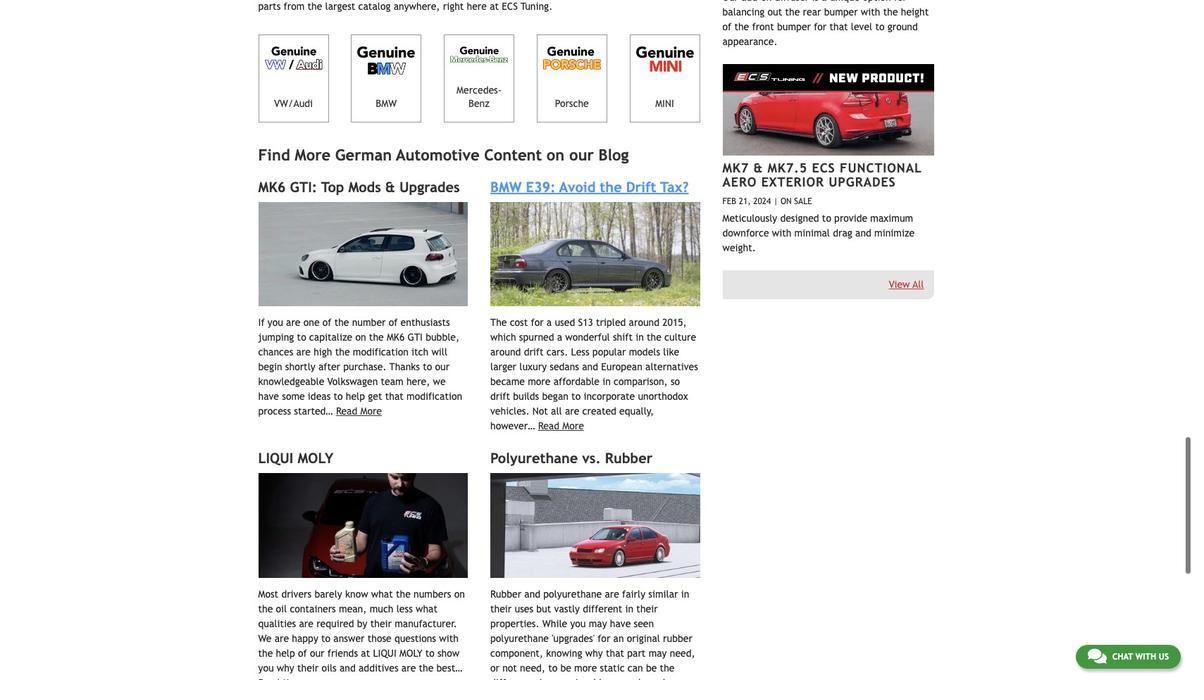 Task type: vqa. For each thing, say whether or not it's contained in the screenshot.
EMAIL email field
no



Task type: locate. For each thing, give the bounding box(es) containing it.
of inside our add-on diffuser is a unique option for balancing out the rear bumper with the height of the front bumper for that level to ground appearance.
[[723, 21, 732, 32]]

0 vertical spatial drift
[[524, 347, 544, 358]]

1 vertical spatial you
[[570, 619, 586, 630]]

1 vertical spatial drift
[[490, 391, 510, 403]]

1 horizontal spatial why
[[585, 648, 603, 660]]

rear
[[803, 6, 821, 17]]

you
[[268, 317, 283, 329], [570, 619, 586, 630], [258, 663, 274, 675]]

2 horizontal spatial more
[[563, 421, 584, 432]]

for
[[894, 0, 907, 2], [814, 21, 827, 32], [531, 317, 544, 329], [598, 634, 611, 645]]

0 vertical spatial why
[[585, 648, 603, 660]]

with down designed
[[772, 228, 792, 239]]

2015,
[[663, 317, 687, 329]]

have up "process"
[[258, 391, 279, 403]]

need, down rubber
[[670, 648, 695, 660]]

a up cars. at the bottom left of the page
[[557, 332, 562, 343]]

builds
[[513, 391, 539, 403]]

and inside "most drivers barely know what the numbers on the oil containers mean, much less what qualities are required by their manufacturer. we are happy to answer those questions with the help of our friends at liqui moly to show you why their oils and additives are the best…"
[[340, 663, 356, 675]]

polyurethane up component, at bottom
[[490, 634, 549, 645]]

the up 'capitalize'
[[334, 317, 349, 329]]

2 vertical spatial that
[[606, 648, 624, 660]]

we
[[433, 377, 446, 388]]

1 vertical spatial need,
[[520, 663, 545, 675]]

1 vertical spatial help
[[276, 648, 295, 660]]

1 horizontal spatial read more link
[[538, 421, 584, 432]]

aero
[[723, 175, 757, 189]]

0 horizontal spatial a
[[547, 317, 552, 329]]

1 horizontal spatial bmw
[[490, 179, 522, 195]]

for up height
[[894, 0, 907, 2]]

mercedes- benz link
[[444, 35, 514, 123]]

bmw link
[[351, 35, 422, 123]]

0 horizontal spatial help
[[276, 648, 295, 660]]

the down most
[[258, 604, 273, 615]]

an
[[613, 634, 624, 645], [550, 678, 561, 681]]

the down 'capitalize'
[[335, 347, 350, 358]]

view all
[[889, 279, 924, 290]]

to down affordable
[[572, 391, 581, 403]]

read more link for avoid
[[538, 421, 584, 432]]

1 vertical spatial more
[[360, 406, 382, 417]]

that
[[830, 21, 848, 32], [385, 391, 404, 403], [606, 648, 624, 660]]

read down volkswagen
[[336, 406, 357, 417]]

are left one
[[286, 317, 301, 329]]

and
[[856, 228, 872, 239], [582, 362, 598, 373], [525, 589, 541, 601], [340, 663, 356, 675]]

1 vertical spatial more
[[574, 663, 597, 675]]

0 horizontal spatial drift
[[490, 391, 510, 403]]

2 horizontal spatial a
[[822, 0, 827, 2]]

0 vertical spatial read more link
[[336, 406, 382, 417]]

and down provide
[[856, 228, 872, 239]]

around up shift
[[629, 317, 660, 329]]

1 horizontal spatial liqui
[[373, 648, 397, 660]]

0 horizontal spatial be
[[561, 663, 571, 675]]

0 horizontal spatial more
[[528, 377, 551, 388]]

s13
[[578, 317, 593, 329]]

1 vertical spatial have
[[610, 619, 631, 630]]

why down happy
[[277, 663, 294, 675]]

maximum
[[871, 213, 913, 224]]

2 vertical spatial more
[[563, 421, 584, 432]]

mk6 gti: top mods & upgrades link
[[258, 179, 460, 195]]

1 vertical spatial mk6
[[387, 332, 405, 343]]

0 vertical spatial may
[[589, 619, 607, 630]]

shift
[[613, 332, 633, 343]]

of
[[723, 21, 732, 32], [323, 317, 332, 329], [389, 317, 398, 329], [298, 648, 307, 660]]

0 horizontal spatial read more link
[[336, 406, 382, 417]]

while
[[543, 619, 567, 630]]

0 vertical spatial our
[[569, 146, 594, 164]]

1 horizontal spatial bumper
[[824, 6, 858, 17]]

functional
[[840, 160, 922, 175]]

of up 'capitalize'
[[323, 317, 332, 329]]

0 horizontal spatial that
[[385, 391, 404, 403]]

cars.
[[547, 347, 568, 358]]

2 be from the left
[[646, 663, 657, 675]]

of down the balancing
[[723, 21, 732, 32]]

weight.
[[723, 242, 756, 254]]

0 horizontal spatial &
[[385, 179, 395, 195]]

that inside rubber and polyurethane are fairly similar in their uses but vastly different in their properties. while you may have seen polyurethane 'upgrades' for an original rubber component, knowing why that part may need, or not need, to be more static can be the difference in an enjoyable upgrade
[[606, 648, 624, 660]]

that inside if you are one of the number of enthusiasts jumping to capitalize on the mk6 gti bubble, chances are high the modification itch will begin shortly after purchase. thanks to our knowledgeable volkswagen team here, we have some ideas to help get that modification process started…
[[385, 391, 404, 403]]

may
[[589, 619, 607, 630], [649, 648, 667, 660]]

the inside the cost for a used s13 tripled around 2015, which spurned a wonderful shift in the culture around drift cars. less popular models like larger luxury sedans and european alternatives became more affordable in comparison, so drift builds began to incorporate unorthodox vehicles. not all are created equally, however…
[[647, 332, 662, 343]]

read more down 'all'
[[538, 421, 584, 432]]

1 horizontal spatial around
[[629, 317, 660, 329]]

more up the gti:
[[295, 146, 331, 164]]

all
[[913, 279, 924, 290]]

0 vertical spatial need,
[[670, 648, 695, 660]]

1 horizontal spatial mk6
[[387, 332, 405, 343]]

their down much
[[370, 619, 392, 630]]

read for top
[[336, 406, 357, 417]]

drivers
[[281, 589, 312, 601]]

are inside rubber and polyurethane are fairly similar in their uses but vastly different in their properties. while you may have seen polyurethane 'upgrades' for an original rubber component, knowing why that part may need, or not need, to be more static can be the difference in an enjoyable upgrade
[[605, 589, 619, 601]]

0 vertical spatial you
[[268, 317, 283, 329]]

ecs
[[812, 160, 836, 175]]

on inside if you are one of the number of enthusiasts jumping to capitalize on the mk6 gti bubble, chances are high the modification itch will begin shortly after purchase. thanks to our knowledgeable volkswagen team here, we have some ideas to help get that modification process started…
[[356, 332, 366, 343]]

on
[[761, 0, 772, 2], [547, 146, 565, 164], [356, 332, 366, 343], [454, 589, 465, 601]]

help down volkswagen
[[346, 391, 365, 403]]

on down "number"
[[356, 332, 366, 343]]

1 horizontal spatial read more
[[538, 421, 584, 432]]

with up show
[[439, 634, 459, 645]]

feb
[[723, 197, 736, 206]]

modification down we
[[407, 391, 462, 403]]

that down team
[[385, 391, 404, 403]]

bmw down content
[[490, 179, 522, 195]]

help
[[346, 391, 365, 403], [276, 648, 295, 660]]

1 vertical spatial modification
[[407, 391, 462, 403]]

automotive
[[396, 146, 480, 164]]

sedans
[[550, 362, 579, 373]]

our down will
[[435, 362, 450, 373]]

the up models
[[647, 332, 662, 343]]

a lowered and tuned vw jetta image
[[490, 474, 700, 579]]

& right 'mods'
[[385, 179, 395, 195]]

rubber up "uses"
[[490, 589, 522, 601]]

0 horizontal spatial more
[[295, 146, 331, 164]]

with inside feb 21, 2024 | on sale meticulously designed to provide maximum downforce with minimal drag and minimize weight.
[[772, 228, 792, 239]]

which
[[490, 332, 516, 343]]

our up oils
[[310, 648, 325, 660]]

1 vertical spatial read more link
[[538, 421, 584, 432]]

us
[[1159, 653, 1169, 662]]

what up manufacturer.
[[416, 604, 438, 615]]

1 horizontal spatial upgrades
[[829, 175, 896, 189]]

liqui down those
[[373, 648, 397, 660]]

polyurethane vs. rubber
[[490, 451, 653, 467]]

mk7 & mk7.5 ecs functional aero exterior upgrades
[[723, 160, 922, 189]]

bumper
[[824, 6, 858, 17], [777, 21, 811, 32]]

their left oils
[[297, 663, 319, 675]]

1 vertical spatial around
[[490, 347, 521, 358]]

more
[[528, 377, 551, 388], [574, 663, 597, 675]]

on up out
[[761, 0, 772, 2]]

0 vertical spatial that
[[830, 21, 848, 32]]

volkswagen
[[327, 377, 378, 388]]

are right additives
[[402, 663, 416, 675]]

you right if
[[268, 317, 283, 329]]

the down diffuser
[[785, 6, 800, 17]]

front
[[752, 21, 774, 32]]

1 be from the left
[[561, 663, 571, 675]]

1 vertical spatial read more
[[538, 421, 584, 432]]

with down option
[[861, 6, 881, 17]]

one
[[304, 317, 320, 329]]

0 vertical spatial &
[[754, 160, 763, 175]]

mk7 & mk7.5 ecs functional aero exterior upgrades image
[[723, 64, 934, 155]]

upgrades down automotive
[[400, 179, 460, 195]]

1 horizontal spatial &
[[754, 160, 763, 175]]

upgrades up provide
[[829, 175, 896, 189]]

0 horizontal spatial mk6
[[258, 179, 286, 195]]

are down qualities
[[275, 634, 289, 645]]

the down rubber
[[660, 663, 675, 675]]

more for mk6
[[360, 406, 382, 417]]

1 vertical spatial that
[[385, 391, 404, 403]]

more down get
[[360, 406, 382, 417]]

similar
[[649, 589, 678, 601]]

mean,
[[339, 604, 367, 615]]

bubble,
[[426, 332, 460, 343]]

liqui down "process"
[[258, 451, 293, 467]]

oils
[[322, 663, 337, 675]]

more down created
[[563, 421, 584, 432]]

for down rear
[[814, 21, 827, 32]]

read
[[336, 406, 357, 417], [538, 421, 560, 432]]

2 vertical spatial you
[[258, 663, 274, 675]]

0 horizontal spatial have
[[258, 391, 279, 403]]

that left level
[[830, 21, 848, 32]]

drift
[[626, 179, 656, 195]]

21,
[[739, 197, 751, 206]]

be right can
[[646, 663, 657, 675]]

you inside rubber and polyurethane are fairly similar in their uses but vastly different in their properties. while you may have seen polyurethane 'upgrades' for an original rubber component, knowing why that part may need, or not need, to be more static can be the difference in an enjoyable upgrade
[[570, 619, 586, 630]]

1 vertical spatial bmw
[[490, 179, 522, 195]]

that up static at the bottom right of the page
[[606, 648, 624, 660]]

1 horizontal spatial drift
[[524, 347, 544, 358]]

& right mk7
[[754, 160, 763, 175]]

rubber right vs.
[[605, 451, 653, 467]]

high
[[314, 347, 332, 358]]

why up static at the bottom right of the page
[[585, 648, 603, 660]]

an down knowing
[[550, 678, 561, 681]]

ground
[[888, 21, 918, 32]]

mk6 inside if you are one of the number of enthusiasts jumping to capitalize on the mk6 gti bubble, chances are high the modification itch will begin shortly after purchase. thanks to our knowledgeable volkswagen team here, we have some ideas to help get that modification process started…
[[387, 332, 405, 343]]

a right is
[[822, 0, 827, 2]]

mk7
[[723, 160, 749, 175]]

for inside the cost for a used s13 tripled around 2015, which spurned a wonderful shift in the culture around drift cars. less popular models like larger luxury sedans and european alternatives became more affordable in comparison, so drift builds began to incorporate unorthodox vehicles. not all are created equally, however…
[[531, 317, 544, 329]]

0 vertical spatial bumper
[[824, 6, 858, 17]]

of inside "most drivers barely know what the numbers on the oil containers mean, much less what qualities are required by their manufacturer. we are happy to answer those questions with the help of our friends at liqui moly to show you why their oils and additives are the best…"
[[298, 648, 307, 660]]

1 vertical spatial liqui
[[373, 648, 397, 660]]

bmw e39: avoid the drift tax?
[[490, 179, 689, 195]]

0 vertical spatial have
[[258, 391, 279, 403]]

more for bmw
[[563, 421, 584, 432]]

most drivers barely know what the numbers on the oil containers mean, much less what qualities are required by their manufacturer. we are happy to answer those questions with the help of our friends at liqui moly to show you why their oils and additives are the best…
[[258, 589, 465, 675]]

modification up purchase. at the left bottom of page
[[353, 347, 409, 358]]

and down less
[[582, 362, 598, 373]]

1 horizontal spatial moly
[[400, 648, 423, 660]]

on inside "most drivers barely know what the numbers on the oil containers mean, much less what qualities are required by their manufacturer. we are happy to answer those questions with the help of our friends at liqui moly to show you why their oils and additives are the best…"
[[454, 589, 465, 601]]

bmw for bmw e39: avoid the drift tax?
[[490, 179, 522, 195]]

cost
[[510, 317, 528, 329]]

read more link down get
[[336, 406, 382, 417]]

0 vertical spatial modification
[[353, 347, 409, 358]]

for inside rubber and polyurethane are fairly similar in their uses but vastly different in their properties. while you may have seen polyurethane 'upgrades' for an original rubber component, knowing why that part may need, or not need, to be more static can be the difference in an enjoyable upgrade
[[598, 634, 611, 645]]

can
[[628, 663, 643, 675]]

1 vertical spatial an
[[550, 678, 561, 681]]

1 vertical spatial may
[[649, 648, 667, 660]]

moly down 'started…'
[[298, 451, 334, 467]]

may down original at the bottom
[[649, 648, 667, 660]]

read down 'all'
[[538, 421, 560, 432]]

moly
[[298, 451, 334, 467], [400, 648, 423, 660]]

the left 'best…'
[[419, 663, 434, 675]]

1 horizontal spatial more
[[360, 406, 382, 417]]

1 vertical spatial rubber
[[490, 589, 522, 601]]

0 vertical spatial what
[[371, 589, 393, 601]]

of down happy
[[298, 648, 307, 660]]

liqui
[[258, 451, 293, 467], [373, 648, 397, 660]]

1 vertical spatial our
[[435, 362, 450, 373]]

an left original at the bottom
[[613, 634, 624, 645]]

1 horizontal spatial help
[[346, 391, 365, 403]]

1 vertical spatial a
[[547, 317, 552, 329]]

1 horizontal spatial that
[[606, 648, 624, 660]]

best…
[[437, 663, 463, 675]]

0 horizontal spatial our
[[310, 648, 325, 660]]

read more down get
[[336, 406, 382, 417]]

itch
[[412, 347, 429, 358]]

are
[[286, 317, 301, 329], [296, 347, 311, 358], [565, 406, 580, 417], [605, 589, 619, 601], [299, 619, 314, 630], [275, 634, 289, 645], [402, 663, 416, 675]]

mk6
[[258, 179, 286, 195], [387, 332, 405, 343]]

are up different
[[605, 589, 619, 601]]

1 horizontal spatial our
[[435, 362, 450, 373]]

part
[[627, 648, 646, 660]]

0 vertical spatial read
[[336, 406, 357, 417]]

you up 'upgrades'
[[570, 619, 586, 630]]

not
[[533, 406, 548, 417]]

have down different
[[610, 619, 631, 630]]

to down one
[[297, 332, 306, 343]]

1 vertical spatial read
[[538, 421, 560, 432]]

the down we on the bottom of page
[[258, 648, 273, 660]]

0 vertical spatial a
[[822, 0, 827, 2]]

and inside rubber and polyurethane are fairly similar in their uses but vastly different in their properties. while you may have seen polyurethane 'upgrades' for an original rubber component, knowing why that part may need, or not need, to be more static can be the difference in an enjoyable upgrade
[[525, 589, 541, 601]]

1 horizontal spatial an
[[613, 634, 624, 645]]

0 vertical spatial more
[[528, 377, 551, 388]]

our up avoid
[[569, 146, 594, 164]]

for down different
[[598, 634, 611, 645]]

more down luxury
[[528, 377, 551, 388]]

some
[[282, 391, 305, 403]]

larger
[[490, 362, 517, 373]]

2 vertical spatial our
[[310, 648, 325, 660]]

with inside our add-on diffuser is a unique option for balancing out the rear bumper with the height of the front bumper for that level to ground appearance.
[[861, 6, 881, 17]]

e39:
[[526, 179, 556, 195]]

0 horizontal spatial need,
[[520, 663, 545, 675]]

read more for avoid
[[538, 421, 584, 432]]

1 vertical spatial why
[[277, 663, 294, 675]]

0 vertical spatial around
[[629, 317, 660, 329]]

moly down questions
[[400, 648, 423, 660]]

the
[[785, 6, 800, 17], [883, 6, 898, 17], [735, 21, 749, 32], [600, 179, 622, 195], [334, 317, 349, 329], [369, 332, 384, 343], [647, 332, 662, 343], [335, 347, 350, 358], [396, 589, 411, 601], [258, 604, 273, 615], [258, 648, 273, 660], [419, 663, 434, 675], [660, 663, 675, 675]]

and up "uses"
[[525, 589, 541, 601]]

vw/audi link
[[258, 35, 329, 123]]

required
[[317, 619, 354, 630]]

0 vertical spatial help
[[346, 391, 365, 403]]

read more link down 'all'
[[538, 421, 584, 432]]

unique
[[830, 0, 860, 2]]

0 horizontal spatial bumper
[[777, 21, 811, 32]]

mk6 left "gti"
[[387, 332, 405, 343]]

to down knowing
[[548, 663, 558, 675]]

polyurethane vs. rubber link
[[490, 451, 653, 467]]

to right level
[[876, 21, 885, 32]]

containers
[[290, 604, 336, 615]]

bumper down unique
[[824, 6, 858, 17]]

like
[[663, 347, 679, 358]]

0 vertical spatial moly
[[298, 451, 334, 467]]

upgrades inside mk7 & mk7.5 ecs functional aero exterior upgrades
[[829, 175, 896, 189]]

you down we on the bottom of page
[[258, 663, 274, 675]]

read for avoid
[[538, 421, 560, 432]]

need, down component, at bottom
[[520, 663, 545, 675]]

0 vertical spatial mk6
[[258, 179, 286, 195]]

1 horizontal spatial be
[[646, 663, 657, 675]]

their up the 'properties.'
[[490, 604, 512, 615]]

bmw
[[376, 98, 397, 109], [490, 179, 522, 195]]

all
[[551, 406, 562, 417]]

0 horizontal spatial liqui
[[258, 451, 293, 467]]

what up much
[[371, 589, 393, 601]]

0 horizontal spatial why
[[277, 663, 294, 675]]

the down the balancing
[[735, 21, 749, 32]]

1 horizontal spatial have
[[610, 619, 631, 630]]

have inside if you are one of the number of enthusiasts jumping to capitalize on the mk6 gti bubble, chances are high the modification itch will begin shortly after purchase. thanks to our knowledgeable volkswagen team here, we have some ideas to help get that modification process started…
[[258, 391, 279, 403]]

1 vertical spatial moly
[[400, 648, 423, 660]]

for up spurned
[[531, 317, 544, 329]]

0 horizontal spatial bmw
[[376, 98, 397, 109]]

on right numbers
[[454, 589, 465, 601]]

have
[[258, 391, 279, 403], [610, 619, 631, 630]]

0 horizontal spatial read
[[336, 406, 357, 417]]

minimal
[[795, 228, 830, 239]]

you inside "most drivers barely know what the numbers on the oil containers mean, much less what qualities are required by their manufacturer. we are happy to answer those questions with the help of our friends at liqui moly to show you why their oils and additives are the best…"
[[258, 663, 274, 675]]

additives
[[359, 663, 399, 675]]

and inside feb 21, 2024 | on sale meticulously designed to provide maximum downforce with minimal drag and minimize weight.
[[856, 228, 872, 239]]



Task type: describe. For each thing, give the bounding box(es) containing it.
bmw for bmw
[[376, 98, 397, 109]]

however…
[[490, 421, 535, 432]]

read more for top
[[336, 406, 382, 417]]

models
[[629, 347, 660, 358]]

affordable
[[554, 377, 600, 388]]

not
[[503, 663, 517, 675]]

rubber inside rubber and polyurethane are fairly similar in their uses but vastly different in their properties. while you may have seen polyurethane 'upgrades' for an original rubber component, knowing why that part may need, or not need, to be more static can be the difference in an enjoyable upgrade
[[490, 589, 522, 601]]

on inside our add-on diffuser is a unique option for balancing out the rear bumper with the height of the front bumper for that level to ground appearance.
[[761, 0, 772, 2]]

our inside "most drivers barely know what the numbers on the oil containers mean, much less what qualities are required by their manufacturer. we are happy to answer those questions with the help of our friends at liqui moly to show you why their oils and additives are the best…"
[[310, 648, 325, 660]]

the cost for a used s13 tripled around 2015, which spurned a wonderful shift in the culture around drift cars. less popular models like larger luxury sedans and european alternatives became more affordable in comparison, so drift builds began to incorporate unorthodox vehicles. not all are created equally, however…
[[490, 317, 698, 432]]

content
[[484, 146, 542, 164]]

knowledgeable
[[258, 377, 324, 388]]

in down fairly
[[625, 604, 634, 615]]

is
[[812, 0, 819, 2]]

if
[[258, 317, 265, 329]]

used
[[555, 317, 575, 329]]

number
[[352, 317, 386, 329]]

friends
[[327, 648, 358, 660]]

tax?
[[660, 179, 689, 195]]

bmw e39 image
[[490, 202, 700, 307]]

less
[[571, 347, 590, 358]]

a inside our add-on diffuser is a unique option for balancing out the rear bumper with the height of the front bumper for that level to ground appearance.
[[822, 0, 827, 2]]

2 horizontal spatial our
[[569, 146, 594, 164]]

read more link for top
[[336, 406, 382, 417]]

0 vertical spatial more
[[295, 146, 331, 164]]

qualities
[[258, 619, 296, 630]]

static
[[600, 663, 625, 675]]

or
[[490, 663, 500, 675]]

out
[[768, 6, 782, 17]]

benz
[[469, 98, 490, 109]]

mini link
[[630, 35, 700, 123]]

culture
[[665, 332, 696, 343]]

the down option
[[883, 6, 898, 17]]

liqui moly
[[258, 451, 334, 467]]

get
[[368, 391, 382, 403]]

jumping
[[258, 332, 294, 343]]

mods
[[348, 179, 381, 195]]

the inside rubber and polyurethane are fairly similar in their uses but vastly different in their properties. while you may have seen polyurethane 'upgrades' for an original rubber component, knowing why that part may need, or not need, to be more static can be the difference in an enjoyable upgrade
[[660, 663, 675, 675]]

their up seen
[[637, 604, 658, 615]]

height
[[901, 6, 929, 17]]

enjoyable
[[564, 678, 608, 681]]

if you are one of the number of enthusiasts jumping to capitalize on the mk6 gti bubble, chances are high the modification itch will begin shortly after purchase. thanks to our knowledgeable volkswagen team here, we have some ideas to help get that modification process started…
[[258, 317, 462, 417]]

1 horizontal spatial may
[[649, 648, 667, 660]]

to inside our add-on diffuser is a unique option for balancing out the rear bumper with the height of the front bumper for that level to ground appearance.
[[876, 21, 885, 32]]

show
[[438, 648, 460, 660]]

0 horizontal spatial an
[[550, 678, 561, 681]]

0 vertical spatial liqui
[[258, 451, 293, 467]]

1 horizontal spatial a
[[557, 332, 562, 343]]

spurned
[[519, 332, 554, 343]]

designed
[[780, 213, 819, 224]]

1 vertical spatial what
[[416, 604, 438, 615]]

enthusiasts
[[401, 317, 450, 329]]

1 vertical spatial bumper
[[777, 21, 811, 32]]

popular
[[593, 347, 626, 358]]

0 vertical spatial polyurethane
[[544, 589, 602, 601]]

those
[[368, 634, 392, 645]]

properties.
[[490, 619, 540, 630]]

but
[[537, 604, 551, 615]]

polyurethane
[[490, 451, 578, 467]]

on up e39:
[[547, 146, 565, 164]]

started…
[[294, 406, 333, 417]]

view all link
[[889, 279, 924, 290]]

0 vertical spatial rubber
[[605, 451, 653, 467]]

team
[[381, 377, 404, 388]]

chat with us link
[[1076, 646, 1181, 669]]

more inside rubber and polyurethane are fairly similar in their uses but vastly different in their properties. while you may have seen polyurethane 'upgrades' for an original rubber component, knowing why that part may need, or not need, to be more static can be the difference in an enjoyable upgrade
[[574, 663, 597, 675]]

rubber
[[663, 634, 693, 645]]

bmw e39: avoid the drift tax? link
[[490, 179, 689, 195]]

downforce
[[723, 228, 769, 239]]

0 horizontal spatial what
[[371, 589, 393, 601]]

blog
[[599, 146, 629, 164]]

moly inside "most drivers barely know what the numbers on the oil containers mean, much less what qualities are required by their manufacturer. we are happy to answer those questions with the help of our friends at liqui moly to show you why their oils and additives are the best…"
[[400, 648, 423, 660]]

porsche
[[555, 98, 589, 109]]

in up models
[[636, 332, 644, 343]]

mk6 gti: top mods & upgrades
[[258, 179, 460, 195]]

in right similar
[[681, 589, 689, 601]]

1 vertical spatial &
[[385, 179, 395, 195]]

help inside "most drivers barely know what the numbers on the oil containers mean, much less what qualities are required by their manufacturer. we are happy to answer those questions with the help of our friends at liqui moly to show you why their oils and additives are the best…"
[[276, 648, 295, 660]]

exterior
[[762, 175, 824, 189]]

to right ideas
[[334, 391, 343, 403]]

with left us
[[1136, 653, 1157, 662]]

0 horizontal spatial around
[[490, 347, 521, 358]]

the down "number"
[[369, 332, 384, 343]]

begin
[[258, 362, 282, 373]]

why inside rubber and polyurethane are fairly similar in their uses but vastly different in their properties. while you may have seen polyurethane 'upgrades' for an original rubber component, knowing why that part may need, or not need, to be more static can be the difference in an enjoyable upgrade
[[585, 648, 603, 660]]

and inside the cost for a used s13 tripled around 2015, which spurned a wonderful shift in the culture around drift cars. less popular models like larger luxury sedans and european alternatives became more affordable in comparison, so drift builds began to incorporate unorthodox vehicles. not all are created equally, however…
[[582, 362, 598, 373]]

vehicles.
[[490, 406, 530, 417]]

level
[[851, 21, 873, 32]]

vs.
[[582, 451, 601, 467]]

of right "number"
[[389, 317, 398, 329]]

wonderful
[[565, 332, 610, 343]]

have inside rubber and polyurethane are fairly similar in their uses but vastly different in their properties. while you may have seen polyurethane 'upgrades' for an original rubber component, knowing why that part may need, or not need, to be more static can be the difference in an enjoyable upgrade
[[610, 619, 631, 630]]

0 horizontal spatial moly
[[298, 451, 334, 467]]

|
[[774, 197, 778, 206]]

more inside the cost for a used s13 tripled around 2015, which spurned a wonderful shift in the culture around drift cars. less popular models like larger luxury sedans and european alternatives became more affordable in comparison, so drift builds began to incorporate unorthodox vehicles. not all are created equally, however…
[[528, 377, 551, 388]]

uses
[[515, 604, 534, 615]]

capitalize
[[309, 332, 353, 343]]

meticulously
[[723, 213, 777, 224]]

0 horizontal spatial may
[[589, 619, 607, 630]]

the up less
[[396, 589, 411, 601]]

here,
[[407, 377, 430, 388]]

incorporate
[[584, 391, 635, 403]]

liqui moly products image
[[258, 474, 468, 579]]

& inside mk7 & mk7.5 ecs functional aero exterior upgrades
[[754, 160, 763, 175]]

numbers
[[414, 589, 451, 601]]

after
[[318, 362, 340, 373]]

chat
[[1113, 653, 1133, 662]]

minimize
[[875, 228, 915, 239]]

1 horizontal spatial need,
[[670, 648, 695, 660]]

in up incorporate
[[603, 377, 611, 388]]

1 vertical spatial polyurethane
[[490, 634, 549, 645]]

to left show
[[425, 648, 435, 660]]

liqui inside "most drivers barely know what the numbers on the oil containers mean, much less what qualities are required by their manufacturer. we are happy to answer those questions with the help of our friends at liqui moly to show you why their oils and additives are the best…"
[[373, 648, 397, 660]]

add-
[[742, 0, 761, 2]]

fairly
[[622, 589, 646, 601]]

in right difference
[[539, 678, 548, 681]]

are inside the cost for a used s13 tripled around 2015, which spurned a wonderful shift in the culture around drift cars. less popular models like larger luxury sedans and european alternatives became more affordable in comparison, so drift builds began to incorporate unorthodox vehicles. not all are created equally, however…
[[565, 406, 580, 417]]

our inside if you are one of the number of enthusiasts jumping to capitalize on the mk6 gti bubble, chances are high the modification itch will begin shortly after purchase. thanks to our knowledgeable volkswagen team here, we have some ideas to help get that modification process started…
[[435, 362, 450, 373]]

are up happy
[[299, 619, 314, 630]]

comments image
[[1088, 648, 1107, 665]]

that inside our add-on diffuser is a unique option for balancing out the rear bumper with the height of the front bumper for that level to ground appearance.
[[830, 21, 848, 32]]

appearance.
[[723, 36, 778, 47]]

comparison,
[[614, 377, 668, 388]]

to down itch
[[423, 362, 432, 373]]

why inside "most drivers barely know what the numbers on the oil containers mean, much less what qualities are required by their manufacturer. we are happy to answer those questions with the help of our friends at liqui moly to show you why their oils and additives are the best…"
[[277, 663, 294, 675]]

option
[[863, 0, 891, 2]]

you inside if you are one of the number of enthusiasts jumping to capitalize on the mk6 gti bubble, chances are high the modification itch will begin shortly after purchase. thanks to our knowledgeable volkswagen team here, we have some ideas to help get that modification process started…
[[268, 317, 283, 329]]

to down required
[[321, 634, 331, 645]]

0 horizontal spatial upgrades
[[400, 179, 460, 195]]

our add-on diffuser is a unique option for balancing out the rear bumper with the height of the front bumper for that level to ground appearance.
[[723, 0, 929, 47]]

so
[[671, 377, 680, 388]]

to inside feb 21, 2024 | on sale meticulously designed to provide maximum downforce with minimal drag and minimize weight.
[[822, 213, 831, 224]]

the left drift
[[600, 179, 622, 195]]

with inside "most drivers barely know what the numbers on the oil containers mean, much less what qualities are required by their manufacturer. we are happy to answer those questions with the help of our friends at liqui moly to show you why their oils and additives are the best…"
[[439, 634, 459, 645]]

to inside the cost for a used s13 tripled around 2015, which spurned a wonderful shift in the culture around drift cars. less popular models like larger luxury sedans and european alternatives became more affordable in comparison, so drift builds began to incorporate unorthodox vehicles. not all are created equally, however…
[[572, 391, 581, 403]]

mini
[[655, 98, 674, 109]]

answer
[[334, 634, 365, 645]]

manufacturer.
[[395, 619, 457, 630]]

to inside rubber and polyurethane are fairly similar in their uses but vastly different in their properties. while you may have seen polyurethane 'upgrades' for an original rubber component, knowing why that part may need, or not need, to be more static can be the difference in an enjoyable upgrade
[[548, 663, 558, 675]]

german
[[335, 146, 392, 164]]

help inside if you are one of the number of enthusiasts jumping to capitalize on the mk6 gti bubble, chances are high the modification itch will begin shortly after purchase. thanks to our knowledgeable volkswagen team here, we have some ideas to help get that modification process started…
[[346, 391, 365, 403]]

are up shortly in the bottom of the page
[[296, 347, 311, 358]]

drag
[[833, 228, 853, 239]]

process
[[258, 406, 291, 417]]

created
[[582, 406, 617, 417]]

view
[[889, 279, 910, 290]]

volkswagen gti mk6 image
[[258, 202, 468, 307]]

0 vertical spatial an
[[613, 634, 624, 645]]

began
[[542, 391, 569, 403]]

gti:
[[290, 179, 317, 195]]

shortly
[[285, 362, 315, 373]]



